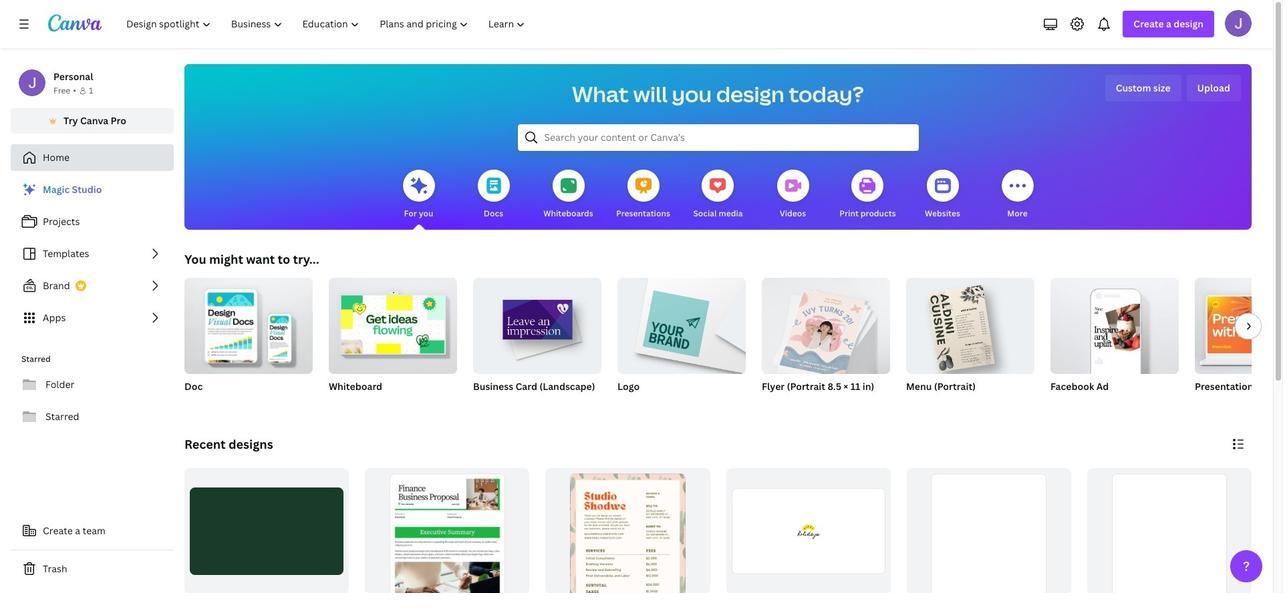 Task type: locate. For each thing, give the bounding box(es) containing it.
list
[[11, 177, 174, 332]]

None search field
[[518, 124, 919, 151]]

group
[[473, 273, 602, 411], [473, 273, 602, 374], [618, 273, 746, 411], [618, 273, 746, 374], [762, 273, 891, 411], [762, 273, 891, 379], [907, 273, 1035, 411], [907, 273, 1035, 374], [1051, 273, 1180, 411], [1051, 273, 1180, 374], [185, 278, 313, 411], [329, 278, 457, 411], [1196, 278, 1284, 411], [1196, 278, 1284, 374], [185, 469, 349, 594], [365, 469, 530, 594], [546, 469, 711, 594], [727, 469, 891, 594], [907, 469, 1072, 594], [1088, 469, 1253, 594]]

Search search field
[[545, 125, 892, 150]]



Task type: describe. For each thing, give the bounding box(es) containing it.
jacob simon image
[[1226, 10, 1253, 37]]

top level navigation element
[[118, 11, 537, 37]]



Task type: vqa. For each thing, say whether or not it's contained in the screenshot.
the bottom Canva
no



